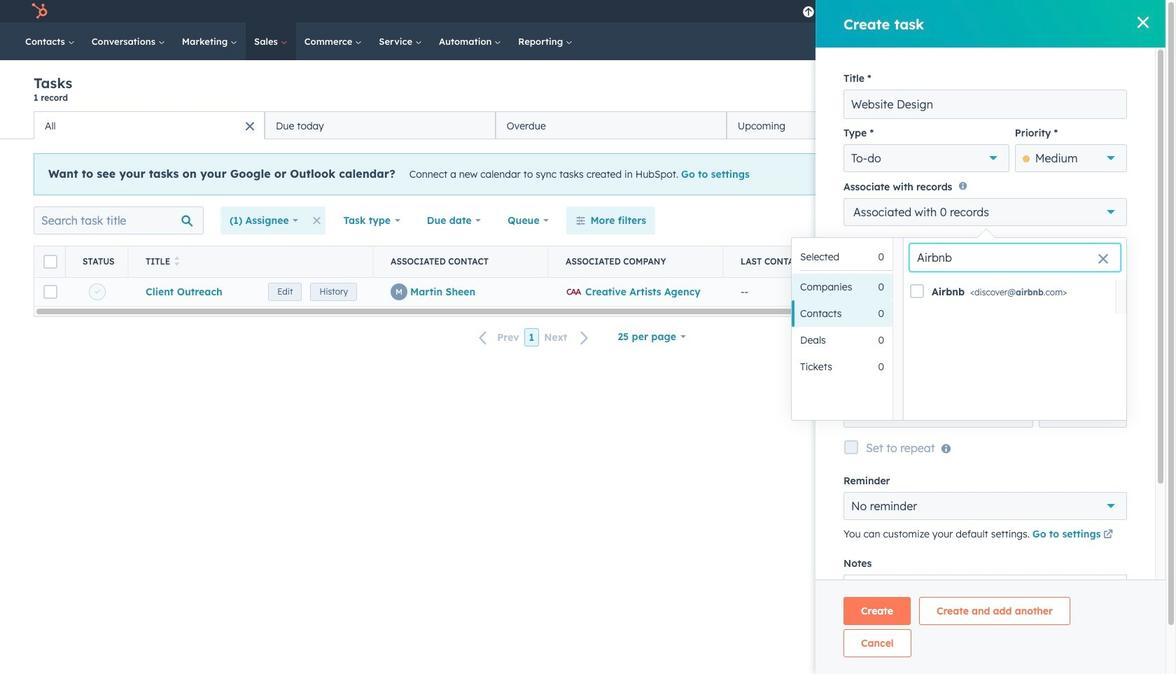 Task type: locate. For each thing, give the bounding box(es) containing it.
1 vertical spatial close image
[[1107, 171, 1115, 179]]

press to sort. image
[[175, 256, 180, 266], [821, 256, 826, 266]]

Search task title search field
[[34, 207, 204, 235]]

clear input image
[[1098, 254, 1110, 266]]

1 horizontal spatial press to sort. element
[[821, 256, 826, 268]]

column header
[[34, 247, 66, 277], [66, 247, 129, 277], [374, 247, 549, 277], [549, 247, 724, 277]]

banner
[[34, 74, 1133, 111]]

0 horizontal spatial press to sort. image
[[175, 256, 180, 266]]

link opens in a new window image
[[1104, 528, 1114, 545]]

None text field
[[844, 90, 1128, 119]]

4 column header from the left
[[549, 247, 724, 277]]

pagination navigation
[[471, 329, 598, 347]]

Search contacts search field
[[910, 244, 1122, 272]]

0 horizontal spatial press to sort. element
[[175, 256, 180, 268]]

task status: not completed image
[[95, 290, 100, 295]]

1 horizontal spatial press to sort. image
[[821, 256, 826, 266]]

close image
[[1138, 17, 1150, 28], [1107, 171, 1115, 179]]

alert
[[34, 153, 1133, 195]]

link opens in a new window image
[[1104, 531, 1114, 541]]

2 press to sort. image from the left
[[821, 256, 826, 266]]

menu
[[796, 0, 1150, 22]]

marketplaces image
[[898, 6, 911, 19]]

press to sort. element
[[175, 256, 180, 268], [821, 256, 826, 268]]

1 horizontal spatial close image
[[1138, 17, 1150, 28]]

tab list
[[34, 111, 958, 139]]

james peterson image
[[1004, 5, 1017, 18]]



Task type: vqa. For each thing, say whether or not it's contained in the screenshot.
Terry Turtle icon
no



Task type: describe. For each thing, give the bounding box(es) containing it.
2 column header from the left
[[66, 247, 129, 277]]

HH:MM text field
[[1040, 400, 1128, 428]]

1 column header from the left
[[34, 247, 66, 277]]

1 press to sort. element from the left
[[175, 256, 180, 268]]

1 press to sort. image from the left
[[175, 256, 180, 266]]

3 column header from the left
[[374, 247, 549, 277]]

0 horizontal spatial close image
[[1107, 171, 1115, 179]]

Search HubSpot search field
[[970, 29, 1117, 53]]

2 press to sort. element from the left
[[821, 256, 826, 268]]

0 vertical spatial close image
[[1138, 17, 1150, 28]]



